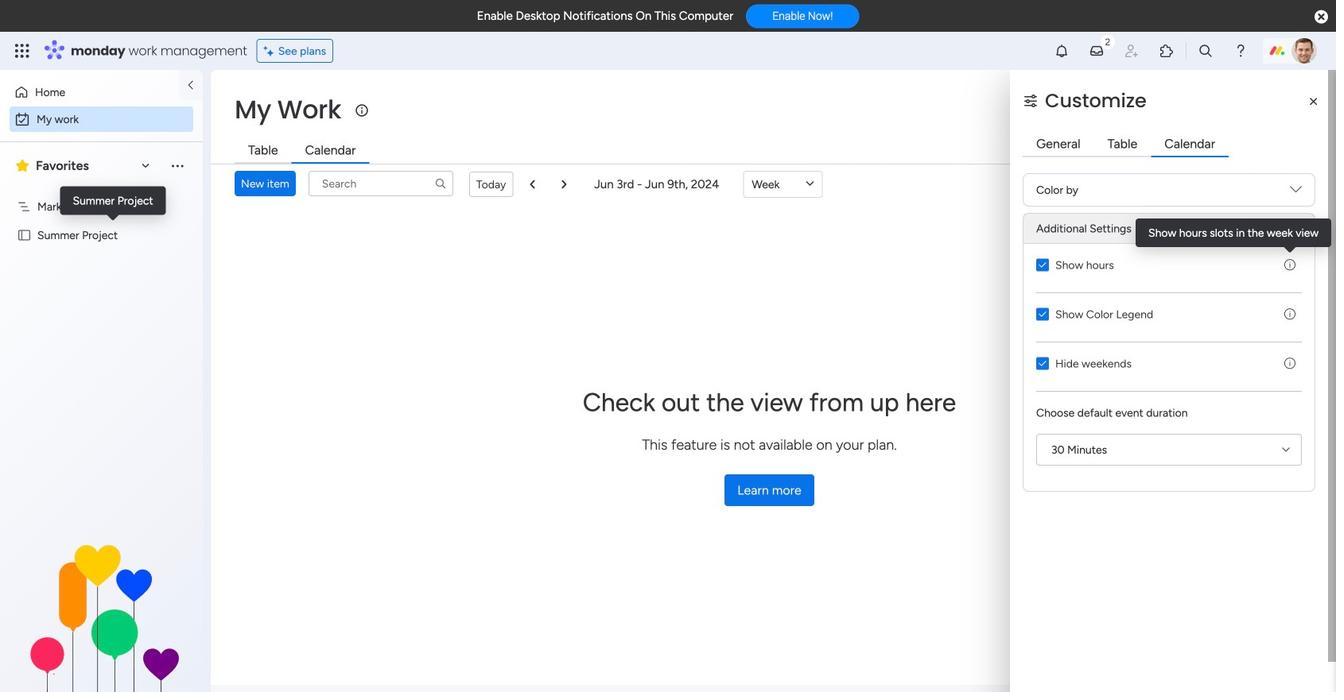Task type: locate. For each thing, give the bounding box(es) containing it.
1 horizontal spatial tab list
[[1023, 132, 1328, 157]]

0 horizontal spatial tab list
[[235, 138, 369, 164]]

0 vertical spatial v2 info image
[[1285, 308, 1296, 321]]

tab
[[1023, 132, 1094, 157], [1094, 132, 1151, 157], [1151, 132, 1229, 157], [235, 138, 292, 164], [292, 138, 369, 164]]

see plans image
[[264, 42, 278, 60]]

main content
[[211, 70, 1328, 693]]

tab list
[[1023, 132, 1328, 157], [235, 138, 369, 164]]

list box
[[0, 189, 203, 345]]

dapulse dropdown down arrow image
[[1290, 184, 1302, 202]]

search image
[[434, 177, 447, 190]]

option
[[10, 80, 169, 105], [10, 107, 193, 132]]

terry turtle image
[[1292, 38, 1317, 64]]

1 list arrow image from the left
[[530, 180, 535, 190]]

lottie animation element
[[0, 532, 203, 693]]

1 vertical spatial v2 info image
[[1285, 357, 1296, 371]]

0 vertical spatial option
[[10, 80, 169, 105]]

0 horizontal spatial list arrow image
[[530, 180, 535, 190]]

2 v2 info image from the top
[[1285, 357, 1296, 371]]

dapulse close image
[[1315, 9, 1328, 25]]

None search field
[[308, 171, 453, 196]]

v2 info image
[[1285, 308, 1296, 321], [1285, 357, 1296, 371]]

1 vertical spatial option
[[10, 107, 193, 132]]

1 horizontal spatial list arrow image
[[562, 180, 567, 190]]

list arrow image
[[530, 180, 535, 190], [562, 180, 567, 190]]



Task type: vqa. For each thing, say whether or not it's contained in the screenshot.
first star image from the right
no



Task type: describe. For each thing, give the bounding box(es) containing it.
public board image
[[17, 228, 32, 243]]

monday marketplace image
[[1159, 43, 1175, 59]]

v2 info image
[[1285, 259, 1296, 272]]

update feed image
[[1089, 43, 1105, 59]]

2 option from the top
[[10, 107, 193, 132]]

lottie animation image
[[0, 532, 203, 693]]

select product image
[[14, 43, 30, 59]]

search everything image
[[1198, 43, 1214, 59]]

1 v2 info image from the top
[[1285, 308, 1296, 321]]

1 option from the top
[[10, 80, 169, 105]]

2 image
[[1101, 33, 1115, 51]]

notifications image
[[1054, 43, 1070, 59]]

Filter dashboard by text search field
[[308, 171, 453, 196]]

help image
[[1233, 43, 1249, 59]]

menu image
[[169, 158, 185, 174]]

2 list arrow image from the left
[[562, 180, 567, 190]]



